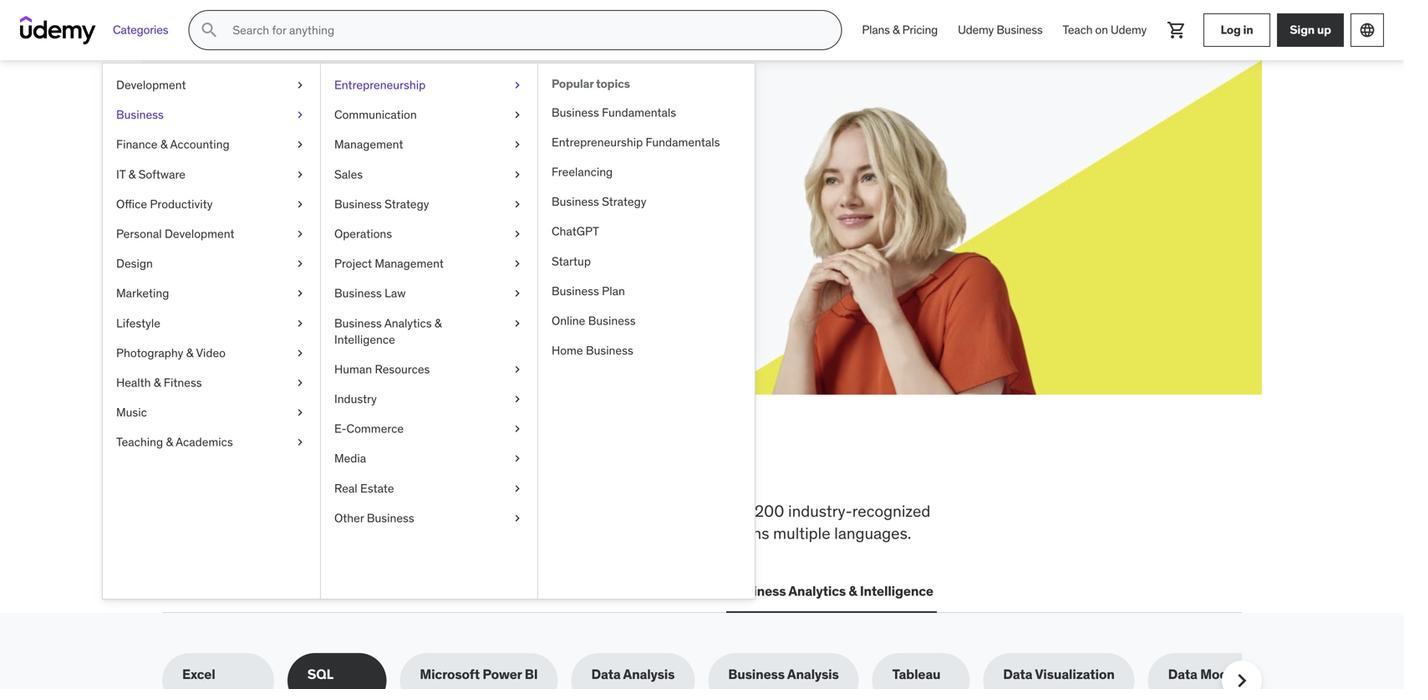 Task type: vqa. For each thing, say whether or not it's contained in the screenshot.
xsmall image inside the Sales link
yes



Task type: locate. For each thing, give the bounding box(es) containing it.
home business
[[552, 343, 634, 358]]

next image
[[1229, 667, 1256, 689]]

xsmall image inside health & fitness link
[[293, 375, 307, 391]]

0 vertical spatial intelligence
[[334, 332, 395, 347]]

development inside button
[[197, 582, 280, 600]]

0 vertical spatial skills
[[277, 446, 367, 489]]

business analytics & intelligence button
[[726, 571, 937, 611]]

business inside the business analytics & intelligence
[[334, 315, 382, 330]]

1 vertical spatial it
[[300, 582, 312, 600]]

udemy right pricing
[[958, 22, 994, 37]]

development down "office productivity" link
[[165, 226, 235, 241]]

xsmall image inside it & software link
[[293, 166, 307, 183]]

udemy right on
[[1111, 22, 1147, 37]]

design
[[116, 256, 153, 271]]

xsmall image inside development link
[[293, 77, 307, 93]]

business strategy down freelancing
[[552, 194, 647, 209]]

intelligence down "languages."
[[860, 582, 934, 600]]

business analytics & intelligence inside business analytics & intelligence link
[[334, 315, 442, 347]]

academics
[[176, 434, 233, 450]]

2 vertical spatial development
[[197, 582, 280, 600]]

xsmall image inside "office productivity" link
[[293, 196, 307, 212]]

skills for your future expand your potential with a course. starting at just $12.99 through dec 15.
[[222, 133, 530, 210]]

& right "finance"
[[160, 137, 168, 152]]

music
[[116, 405, 147, 420]]

xsmall image for industry
[[511, 391, 524, 407]]

data left modeling
[[1169, 666, 1198, 683]]

strategy
[[602, 194, 647, 209], [385, 196, 429, 211]]

xsmall image for marketing
[[293, 285, 307, 302]]

leadership
[[419, 582, 489, 600]]

& right health
[[154, 375, 161, 390]]

prep
[[603, 501, 635, 521]]

teaching & academics
[[116, 434, 233, 450]]

analytics down multiple
[[789, 582, 846, 600]]

through
[[266, 193, 313, 210]]

1 horizontal spatial business strategy
[[552, 194, 647, 209]]

xsmall image for business strategy
[[511, 196, 524, 212]]

communication inside button
[[610, 582, 710, 600]]

xsmall image for music
[[293, 404, 307, 421]]

other business link
[[321, 503, 538, 533]]

0 vertical spatial analytics
[[384, 315, 432, 330]]

plans & pricing link
[[852, 10, 948, 50]]

xsmall image
[[293, 107, 307, 123], [511, 196, 524, 212], [293, 226, 307, 242], [293, 256, 307, 272], [511, 256, 524, 272], [293, 285, 307, 302], [511, 285, 524, 302], [511, 315, 524, 331], [293, 345, 307, 361], [511, 391, 524, 407], [293, 404, 307, 421], [511, 450, 524, 467], [511, 480, 524, 497]]

analysis for business analysis
[[788, 666, 839, 683]]

xsmall image inside operations link
[[511, 226, 524, 242]]

0 horizontal spatial in
[[526, 446, 559, 489]]

operations link
[[321, 219, 538, 249]]

at
[[493, 174, 505, 191]]

it left certifications
[[300, 582, 312, 600]]

for up and
[[698, 501, 717, 521]]

xsmall image for real estate
[[511, 480, 524, 497]]

xsmall image inside sales link
[[511, 166, 524, 183]]

entrepreneurship element
[[538, 64, 755, 599]]

xsmall image inside lifestyle link
[[293, 315, 307, 331]]

1 analysis from the left
[[623, 666, 675, 683]]

xsmall image inside human resources 'link'
[[511, 361, 524, 378]]

1 horizontal spatial intelligence
[[860, 582, 934, 600]]

workplace
[[281, 501, 354, 521]]

strategy down course.
[[385, 196, 429, 211]]

startup
[[552, 254, 591, 269]]

data inside button
[[509, 582, 538, 600]]

in
[[1244, 22, 1254, 37], [526, 446, 559, 489]]

personal
[[116, 226, 162, 241]]

xsmall image for development
[[293, 77, 307, 93]]

0 vertical spatial your
[[346, 133, 407, 168]]

management up law
[[375, 256, 444, 271]]

plan
[[602, 283, 625, 298]]

health
[[116, 375, 151, 390]]

business analytics & intelligence down multiple
[[730, 582, 934, 600]]

skills up supports
[[358, 501, 393, 521]]

xsmall image inside photography & video link
[[293, 345, 307, 361]]

it inside it certifications button
[[300, 582, 312, 600]]

1 horizontal spatial for
[[698, 501, 717, 521]]

xsmall image for personal development
[[293, 226, 307, 242]]

communication for communication button in the bottom of the page
[[610, 582, 710, 600]]

xsmall image inside other business link
[[511, 510, 524, 526]]

xsmall image inside 'project management' link
[[511, 256, 524, 272]]

0 vertical spatial for
[[302, 133, 341, 168]]

udemy inside teach on udemy link
[[1111, 22, 1147, 37]]

& down business law link
[[435, 315, 442, 330]]

entrepreneurship up communication link
[[334, 77, 426, 92]]

topics,
[[483, 501, 530, 521]]

intelligence for business analytics & intelligence button
[[860, 582, 934, 600]]

xsmall image inside teaching & academics link
[[293, 434, 307, 450]]

lifestyle link
[[103, 308, 320, 338]]

communication link
[[321, 100, 538, 130]]

development for personal
[[165, 226, 235, 241]]

1 horizontal spatial strategy
[[602, 194, 647, 209]]

xsmall image inside business law link
[[511, 285, 524, 302]]

& for fitness
[[154, 375, 161, 390]]

0 horizontal spatial intelligence
[[334, 332, 395, 347]]

operations
[[334, 226, 392, 241]]

1 horizontal spatial communication
[[610, 582, 710, 600]]

commerce
[[347, 421, 404, 436]]

xsmall image inside entrepreneurship link
[[511, 77, 524, 93]]

1 horizontal spatial entrepreneurship
[[552, 135, 643, 150]]

0 horizontal spatial communication
[[334, 107, 417, 122]]

law
[[385, 286, 406, 301]]

entrepreneurship up freelancing
[[552, 135, 643, 150]]

xsmall image inside personal development link
[[293, 226, 307, 242]]

xsmall image inside marketing link
[[293, 285, 307, 302]]

supports
[[346, 523, 409, 543]]

it up office
[[116, 167, 126, 182]]

udemy
[[958, 22, 994, 37], [1111, 22, 1147, 37]]

multiple
[[773, 523, 831, 543]]

choose a language image
[[1360, 22, 1376, 38]]

1 vertical spatial development
[[165, 226, 235, 241]]

communication
[[334, 107, 417, 122], [610, 582, 710, 600]]

intelligence inside button
[[860, 582, 934, 600]]

xsmall image inside media link
[[511, 450, 524, 467]]

communication button
[[607, 571, 713, 611]]

your up with
[[346, 133, 407, 168]]

data
[[509, 582, 538, 600], [592, 666, 621, 683], [1004, 666, 1033, 683], [1169, 666, 1198, 683]]

1 vertical spatial intelligence
[[860, 582, 934, 600]]

xsmall image inside industry link
[[511, 391, 524, 407]]

1 vertical spatial entrepreneurship
[[552, 135, 643, 150]]

fundamentals up entrepreneurship fundamentals
[[602, 105, 677, 120]]

xsmall image inside e-commerce link
[[511, 421, 524, 437]]

data for data modeling
[[1169, 666, 1198, 683]]

xsmall image for photography & video
[[293, 345, 307, 361]]

popular
[[552, 76, 594, 91]]

1 vertical spatial your
[[271, 174, 296, 191]]

skills inside covering critical workplace skills to technical topics, including prep content for over 200 industry-recognized certifications, our catalog supports well-rounded professional development and spans multiple languages.
[[358, 501, 393, 521]]

strategy down freelancing link
[[602, 194, 647, 209]]

0 vertical spatial business analytics & intelligence
[[334, 315, 442, 347]]

1 horizontal spatial business analytics & intelligence
[[730, 582, 934, 600]]

photography & video link
[[103, 338, 320, 368]]

home business link
[[538, 336, 755, 366]]

xsmall image inside design link
[[293, 256, 307, 272]]

sql
[[308, 666, 334, 683]]

xsmall image for project management
[[511, 256, 524, 272]]

analytics inside the business analytics & intelligence
[[384, 315, 432, 330]]

submit search image
[[199, 20, 219, 40]]

it certifications
[[300, 582, 399, 600]]

sales link
[[321, 160, 538, 189]]

development
[[116, 77, 186, 92], [165, 226, 235, 241], [197, 582, 280, 600]]

xsmall image inside real estate 'link'
[[511, 480, 524, 497]]

0 horizontal spatial for
[[302, 133, 341, 168]]

1 vertical spatial fundamentals
[[646, 135, 720, 150]]

topic filters element
[[162, 653, 1279, 689]]

xsmall image inside finance & accounting link
[[293, 136, 307, 153]]

1 horizontal spatial analytics
[[789, 582, 846, 600]]

xsmall image for lifestyle
[[293, 315, 307, 331]]

& up office
[[128, 167, 136, 182]]

1 horizontal spatial it
[[300, 582, 312, 600]]

xsmall image inside business link
[[293, 107, 307, 123]]

1 vertical spatial communication
[[610, 582, 710, 600]]

online
[[552, 313, 586, 328]]

fundamentals down 'business fundamentals' link
[[646, 135, 720, 150]]

0 vertical spatial management
[[334, 137, 403, 152]]

0 vertical spatial entrepreneurship
[[334, 77, 426, 92]]

xsmall image inside music link
[[293, 404, 307, 421]]

plans & pricing
[[862, 22, 938, 37]]

1 vertical spatial skills
[[358, 501, 393, 521]]

xsmall image
[[293, 77, 307, 93], [511, 77, 524, 93], [511, 107, 524, 123], [293, 136, 307, 153], [511, 136, 524, 153], [293, 166, 307, 183], [511, 166, 524, 183], [293, 196, 307, 212], [511, 226, 524, 242], [293, 315, 307, 331], [511, 361, 524, 378], [293, 375, 307, 391], [511, 421, 524, 437], [293, 434, 307, 450], [511, 510, 524, 526]]

software
[[138, 167, 186, 182]]

0 horizontal spatial analysis
[[623, 666, 675, 683]]

development down the categories dropdown button
[[116, 77, 186, 92]]

all the skills you need in one place
[[162, 446, 719, 489]]

2 udemy from the left
[[1111, 22, 1147, 37]]

development right web
[[197, 582, 280, 600]]

in right "log"
[[1244, 22, 1254, 37]]

entrepreneurship
[[334, 77, 426, 92], [552, 135, 643, 150]]

business analytics & intelligence up human resources
[[334, 315, 442, 347]]

xsmall image for media
[[511, 450, 524, 467]]

management inside 'project management' link
[[375, 256, 444, 271]]

0 vertical spatial fundamentals
[[602, 105, 677, 120]]

the
[[218, 446, 271, 489]]

xsmall image inside communication link
[[511, 107, 524, 123]]

xsmall image inside business analytics & intelligence link
[[511, 315, 524, 331]]

0 horizontal spatial it
[[116, 167, 126, 182]]

entrepreneurship for entrepreneurship
[[334, 77, 426, 92]]

e-commerce
[[334, 421, 404, 436]]

xsmall image inside management link
[[511, 136, 524, 153]]

intelligence inside the business analytics & intelligence
[[334, 332, 395, 347]]

it for it certifications
[[300, 582, 312, 600]]

1 vertical spatial for
[[698, 501, 717, 521]]

& down "languages."
[[849, 582, 858, 600]]

in up including
[[526, 446, 559, 489]]

certifications,
[[162, 523, 259, 543]]

analysis for data analysis
[[623, 666, 675, 683]]

1 horizontal spatial analysis
[[788, 666, 839, 683]]

skills down the e-
[[277, 446, 367, 489]]

fundamentals for business fundamentals
[[602, 105, 677, 120]]

1 horizontal spatial udemy
[[1111, 22, 1147, 37]]

your up through
[[271, 174, 296, 191]]

intelligence
[[334, 332, 395, 347], [860, 582, 934, 600]]

2 analysis from the left
[[788, 666, 839, 683]]

personal development link
[[103, 219, 320, 249]]

udemy business
[[958, 22, 1043, 37]]

business law link
[[321, 279, 538, 308]]

photography
[[116, 345, 183, 360]]

data modeling
[[1169, 666, 1259, 683]]

power
[[483, 666, 522, 683]]

for up potential
[[302, 133, 341, 168]]

& left video at the bottom left of the page
[[186, 345, 193, 360]]

1 vertical spatial management
[[375, 256, 444, 271]]

0 horizontal spatial strategy
[[385, 196, 429, 211]]

analysis
[[623, 666, 675, 683], [788, 666, 839, 683]]

sign up
[[1290, 22, 1332, 37]]

0 vertical spatial communication
[[334, 107, 417, 122]]

data left science
[[509, 582, 538, 600]]

business strategy down a
[[334, 196, 429, 211]]

leadership button
[[416, 571, 492, 611]]

1 horizontal spatial business strategy link
[[538, 187, 755, 217]]

log in
[[1221, 22, 1254, 37]]

management up sales
[[334, 137, 403, 152]]

0 horizontal spatial business analytics & intelligence
[[334, 315, 442, 347]]

xsmall image for office productivity
[[293, 196, 307, 212]]

for inside skills for your future expand your potential with a course. starting at just $12.99 through dec 15.
[[302, 133, 341, 168]]

200
[[755, 501, 785, 521]]

business analytics & intelligence link
[[321, 308, 538, 354]]

business analytics & intelligence inside business analytics & intelligence button
[[730, 582, 934, 600]]

& right teaching
[[166, 434, 173, 450]]

it & software
[[116, 167, 186, 182]]

1 vertical spatial in
[[526, 446, 559, 489]]

teach on udemy
[[1063, 22, 1147, 37]]

data left visualization
[[1004, 666, 1033, 683]]

log in link
[[1204, 13, 1271, 47]]

0 vertical spatial it
[[116, 167, 126, 182]]

communication up skills for your future expand your potential with a course. starting at just $12.99 through dec 15.
[[334, 107, 417, 122]]

0 horizontal spatial analytics
[[384, 315, 432, 330]]

shopping cart with 0 items image
[[1167, 20, 1187, 40]]

0 horizontal spatial entrepreneurship
[[334, 77, 426, 92]]

analytics inside button
[[789, 582, 846, 600]]

intelligence up human
[[334, 332, 395, 347]]

1 vertical spatial business analytics & intelligence
[[730, 582, 934, 600]]

project
[[334, 256, 372, 271]]

& right the plans
[[893, 22, 900, 37]]

1 vertical spatial analytics
[[789, 582, 846, 600]]

including
[[534, 501, 599, 521]]

0 horizontal spatial your
[[271, 174, 296, 191]]

1 horizontal spatial in
[[1244, 22, 1254, 37]]

& for academics
[[166, 434, 173, 450]]

0 horizontal spatial business strategy link
[[321, 189, 538, 219]]

communication down development
[[610, 582, 710, 600]]

analytics down law
[[384, 315, 432, 330]]

0 horizontal spatial udemy
[[958, 22, 994, 37]]

data science
[[509, 582, 590, 600]]

xsmall image for business analytics & intelligence
[[511, 315, 524, 331]]

entrepreneurship for entrepreneurship fundamentals
[[552, 135, 643, 150]]

data right the bi
[[592, 666, 621, 683]]

it inside it & software link
[[116, 167, 126, 182]]

xsmall image for teaching & academics
[[293, 434, 307, 450]]

1 horizontal spatial your
[[346, 133, 407, 168]]



Task type: describe. For each thing, give the bounding box(es) containing it.
management inside management link
[[334, 137, 403, 152]]

& for video
[[186, 345, 193, 360]]

well-
[[412, 523, 447, 543]]

management link
[[321, 130, 538, 160]]

languages.
[[835, 523, 912, 543]]

industry link
[[321, 384, 538, 414]]

business analytics & intelligence for business analytics & intelligence link in the left of the page
[[334, 315, 442, 347]]

strategy inside entrepreneurship element
[[602, 194, 647, 209]]

content
[[639, 501, 694, 521]]

just
[[508, 174, 530, 191]]

office productivity link
[[103, 189, 320, 219]]

and
[[697, 523, 724, 543]]

Search for anything text field
[[229, 16, 821, 44]]

business inside button
[[730, 582, 786, 600]]

analytics for business analytics & intelligence link in the left of the page
[[384, 315, 432, 330]]

development for web
[[197, 582, 280, 600]]

productivity
[[150, 196, 213, 211]]

with
[[356, 174, 381, 191]]

xsmall image for other business
[[511, 510, 524, 526]]

human resources
[[334, 362, 430, 377]]

data visualization
[[1004, 666, 1115, 683]]

0 vertical spatial in
[[1244, 22, 1254, 37]]

online business link
[[538, 306, 755, 336]]

plans
[[862, 22, 890, 37]]

log
[[1221, 22, 1241, 37]]

0 horizontal spatial business strategy
[[334, 196, 429, 211]]

resources
[[375, 362, 430, 377]]

teaching & academics link
[[103, 427, 320, 457]]

finance
[[116, 137, 158, 152]]

& inside button
[[849, 582, 858, 600]]

1 udemy from the left
[[958, 22, 994, 37]]

& for accounting
[[160, 137, 168, 152]]

xsmall image for communication
[[511, 107, 524, 123]]

design link
[[103, 249, 320, 279]]

xsmall image for management
[[511, 136, 524, 153]]

expand
[[222, 174, 267, 191]]

xsmall image for it & software
[[293, 166, 307, 183]]

udemy business link
[[948, 10, 1053, 50]]

you
[[374, 446, 434, 489]]

human
[[334, 362, 372, 377]]

business analytics & intelligence for business analytics & intelligence button
[[730, 582, 934, 600]]

to
[[397, 501, 411, 521]]

& inside the business analytics & intelligence
[[435, 315, 442, 330]]

excel
[[182, 666, 215, 683]]

technical
[[415, 501, 479, 521]]

fundamentals for entrepreneurship fundamentals
[[646, 135, 720, 150]]

intelligence for business analytics & intelligence link in the left of the page
[[334, 332, 395, 347]]

entrepreneurship fundamentals link
[[538, 127, 755, 157]]

home
[[552, 343, 583, 358]]

real
[[334, 481, 358, 496]]

finance & accounting link
[[103, 130, 320, 160]]

office
[[116, 196, 147, 211]]

accounting
[[170, 137, 230, 152]]

$12.99
[[222, 193, 263, 210]]

analytics for business analytics & intelligence button
[[789, 582, 846, 600]]

office productivity
[[116, 196, 213, 211]]

freelancing
[[552, 164, 613, 179]]

other
[[334, 510, 364, 525]]

professional
[[510, 523, 597, 543]]

pricing
[[903, 22, 938, 37]]

media
[[334, 451, 366, 466]]

sign up link
[[1278, 13, 1345, 47]]

personal development
[[116, 226, 235, 241]]

data for data analysis
[[592, 666, 621, 683]]

& for software
[[128, 167, 136, 182]]

business plan
[[552, 283, 625, 298]]

business link
[[103, 100, 320, 130]]

data analysis
[[592, 666, 675, 683]]

business analysis
[[729, 666, 839, 683]]

15.
[[343, 193, 359, 210]]

& for pricing
[[893, 22, 900, 37]]

marketing
[[116, 286, 169, 301]]

bi
[[525, 666, 538, 683]]

xsmall image for sales
[[511, 166, 524, 183]]

lifestyle
[[116, 315, 160, 330]]

xsmall image for e-commerce
[[511, 421, 524, 437]]

web development
[[166, 582, 280, 600]]

xsmall image for design
[[293, 256, 307, 272]]

xsmall image for finance & accounting
[[293, 136, 307, 153]]

it & software link
[[103, 160, 320, 189]]

0 vertical spatial development
[[116, 77, 186, 92]]

data science button
[[505, 571, 594, 611]]

entrepreneurship fundamentals
[[552, 135, 720, 150]]

topics
[[596, 76, 630, 91]]

xsmall image for business law
[[511, 285, 524, 302]]

business fundamentals link
[[538, 98, 755, 127]]

modeling
[[1201, 666, 1259, 683]]

data for data visualization
[[1004, 666, 1033, 683]]

web
[[166, 582, 194, 600]]

it for it & software
[[116, 167, 126, 182]]

estate
[[360, 481, 394, 496]]

teach
[[1063, 22, 1093, 37]]

media link
[[321, 444, 538, 474]]

one
[[565, 446, 625, 489]]

microsoft
[[420, 666, 480, 683]]

microsoft power bi
[[420, 666, 538, 683]]

need
[[440, 446, 520, 489]]

fitness
[[164, 375, 202, 390]]

chatgpt link
[[538, 217, 755, 246]]

teaching
[[116, 434, 163, 450]]

data for data science
[[509, 582, 538, 600]]

communication for communication link
[[334, 107, 417, 122]]

covering critical workplace skills to technical topics, including prep content for over 200 industry-recognized certifications, our catalog supports well-rounded professional development and spans multiple languages.
[[162, 501, 931, 543]]

xsmall image for business
[[293, 107, 307, 123]]

business inside 'link'
[[552, 283, 599, 298]]

critical
[[230, 501, 277, 521]]

potential
[[300, 174, 352, 191]]

visualization
[[1035, 666, 1115, 683]]

xsmall image for health & fitness
[[293, 375, 307, 391]]

health & fitness link
[[103, 368, 320, 398]]

for inside covering critical workplace skills to technical topics, including prep content for over 200 industry-recognized certifications, our catalog supports well-rounded professional development and spans multiple languages.
[[698, 501, 717, 521]]

business strategy inside entrepreneurship element
[[552, 194, 647, 209]]

photography & video
[[116, 345, 226, 360]]

freelancing link
[[538, 157, 755, 187]]

xsmall image for entrepreneurship
[[511, 77, 524, 93]]

udemy image
[[20, 16, 96, 44]]

industry-
[[789, 501, 853, 521]]

real estate
[[334, 481, 394, 496]]

development
[[601, 523, 693, 543]]

music link
[[103, 398, 320, 427]]

on
[[1096, 22, 1109, 37]]

recognized
[[853, 501, 931, 521]]

business inside topic filters "element"
[[729, 666, 785, 683]]

real estate link
[[321, 474, 538, 503]]

xsmall image for human resources
[[511, 361, 524, 378]]

all
[[162, 446, 211, 489]]

popular topics
[[552, 76, 630, 91]]

xsmall image for operations
[[511, 226, 524, 242]]

e-commerce link
[[321, 414, 538, 444]]

our
[[262, 523, 285, 543]]



